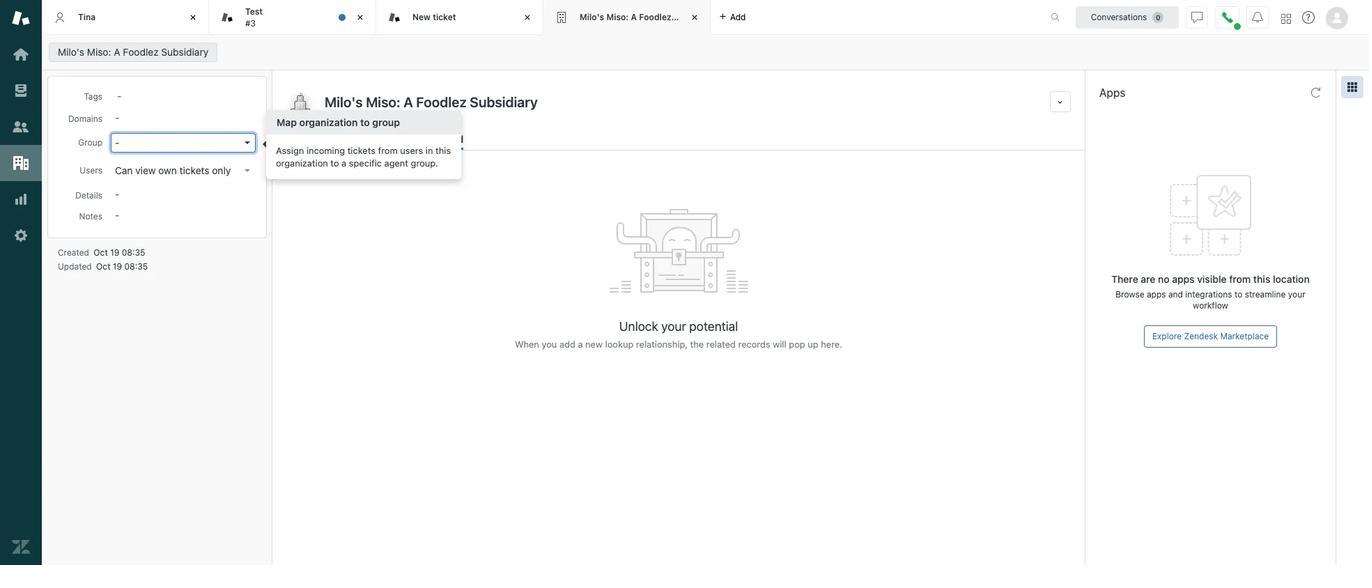 Task type: describe. For each thing, give the bounding box(es) containing it.
tickets (0)
[[286, 133, 335, 145]]

a inside unlock your potential when you add a new lookup relationship, the related records will pop up here.
[[578, 339, 583, 350]]

zendesk image
[[12, 538, 30, 556]]

(0) for tickets (0)
[[322, 133, 335, 145]]

miso: inside tab
[[607, 12, 629, 22]]

milo's miso: a foodlez subsidiary tab
[[544, 0, 718, 35]]

users
[[400, 145, 423, 156]]

and
[[1169, 289, 1184, 300]]

close image for milo's miso: a foodlez subsidiary
[[688, 10, 702, 24]]

- button
[[111, 133, 256, 153]]

unlock
[[620, 319, 659, 334]]

unlock your potential when you add a new lookup relationship, the related records will pop up here.
[[515, 319, 843, 350]]

updated
[[58, 261, 92, 272]]

reporting image
[[12, 190, 30, 208]]

a inside assign incoming tickets from users in this organization to a specific agent group.
[[342, 157, 347, 168]]

relationship,
[[636, 339, 688, 350]]

milo's miso: a foodlez subsidiary inside milo's miso: a foodlez subsidiary link
[[58, 46, 209, 58]]

milo's inside milo's miso: a foodlez subsidiary tab
[[580, 12, 605, 22]]

conversations
[[1091, 12, 1148, 22]]

map organization to group
[[277, 116, 400, 128]]

can
[[115, 165, 133, 176]]

admin image
[[12, 227, 30, 245]]

can view own tickets only
[[115, 165, 231, 176]]

your inside the 'there are no apps visible from this location browse apps and integrations to streamline your workflow'
[[1289, 289, 1306, 300]]

notes
[[79, 211, 102, 222]]

organizations image
[[12, 154, 30, 172]]

potential
[[690, 319, 738, 334]]

tickets (0) link
[[286, 132, 337, 150]]

milo's miso: a foodlez subsidiary link
[[49, 43, 218, 62]]

apps
[[1100, 86, 1126, 99]]

secondary element
[[42, 38, 1370, 66]]

streamline
[[1245, 289, 1286, 300]]

tags
[[84, 91, 102, 102]]

#3
[[245, 18, 256, 28]]

assign
[[276, 145, 304, 156]]

subsidiary inside tab
[[674, 12, 718, 22]]

map
[[277, 116, 297, 128]]

from inside assign incoming tickets from users in this organization to a specific agent group.
[[378, 145, 398, 156]]

- field
[[112, 88, 255, 103]]

milo's inside milo's miso: a foodlez subsidiary link
[[58, 46, 84, 58]]

close image inside tab
[[353, 10, 367, 24]]

only
[[212, 165, 231, 176]]

icon_org image
[[286, 91, 314, 119]]

from inside the 'there are no apps visible from this location browse apps and integrations to streamline your workflow'
[[1230, 273, 1251, 285]]

views image
[[12, 82, 30, 100]]

-
[[115, 137, 120, 148]]

in
[[426, 145, 433, 156]]

0 vertical spatial 08:35
[[122, 247, 145, 258]]

get help image
[[1303, 11, 1315, 24]]

explore zendesk marketplace button
[[1144, 326, 1278, 348]]

tickets inside assign incoming tickets from users in this organization to a specific agent group.
[[348, 145, 376, 156]]

browse
[[1116, 289, 1145, 300]]

test
[[245, 6, 263, 17]]

foodlez inside secondary element
[[123, 46, 159, 58]]

test #3
[[245, 6, 263, 28]]

related link
[[428, 132, 464, 150]]

location
[[1274, 273, 1310, 285]]

to inside assign incoming tickets from users in this organization to a specific agent group.
[[331, 157, 339, 168]]

tina tab
[[42, 0, 209, 35]]

when
[[515, 339, 539, 350]]

marketplace
[[1221, 331, 1269, 342]]

customers image
[[12, 118, 30, 136]]

0 vertical spatial oct
[[94, 247, 108, 258]]

1 horizontal spatial apps
[[1173, 273, 1195, 285]]

add button
[[711, 0, 755, 34]]

notifications image
[[1253, 12, 1264, 23]]

the
[[691, 339, 704, 350]]

new ticket tab
[[376, 0, 544, 35]]

zendesk
[[1185, 331, 1218, 342]]

arrow down image
[[245, 169, 250, 172]]

assign incoming tickets from users in this organization to a specific agent group.
[[276, 145, 451, 168]]

pop
[[789, 339, 806, 350]]

users for users (0)
[[361, 133, 387, 145]]

zendesk support image
[[12, 9, 30, 27]]

main element
[[0, 0, 42, 565]]

will
[[773, 339, 787, 350]]

milo's miso: a foodlez subsidiary inside milo's miso: a foodlez subsidiary tab
[[580, 12, 718, 22]]

your inside unlock your potential when you add a new lookup relationship, the related records will pop up here.
[[662, 319, 686, 334]]

1 vertical spatial oct
[[96, 261, 110, 272]]

new
[[586, 339, 603, 350]]

are
[[1141, 273, 1156, 285]]

tickets inside button
[[180, 165, 209, 176]]

group.
[[411, 157, 438, 168]]



Task type: vqa. For each thing, say whether or not it's contained in the screenshot.
oct to the top
yes



Task type: locate. For each thing, give the bounding box(es) containing it.
group
[[372, 116, 400, 128]]

1 vertical spatial users
[[80, 165, 102, 176]]

0 vertical spatial miso:
[[607, 12, 629, 22]]

created oct 19 08:35 updated oct 19 08:35
[[58, 247, 148, 272]]

0 horizontal spatial miso:
[[87, 46, 111, 58]]

0 vertical spatial a
[[631, 12, 637, 22]]

0 vertical spatial your
[[1289, 289, 1306, 300]]

workflow
[[1193, 300, 1229, 311]]

tab
[[209, 0, 376, 35]]

this inside the 'there are no apps visible from this location browse apps and integrations to streamline your workflow'
[[1254, 273, 1271, 285]]

tickets
[[286, 133, 319, 145]]

0 vertical spatial 19
[[110, 247, 119, 258]]

this
[[436, 145, 451, 156], [1254, 273, 1271, 285]]

3 close image from the left
[[688, 10, 702, 24]]

1 horizontal spatial subsidiary
[[674, 12, 718, 22]]

0 vertical spatial foodlez
[[639, 12, 672, 22]]

this right in
[[436, 145, 451, 156]]

close image left new
[[353, 10, 367, 24]]

1 vertical spatial add
[[560, 339, 576, 350]]

visible
[[1198, 273, 1227, 285]]

(0) down map organization to group
[[322, 133, 335, 145]]

0 vertical spatial this
[[436, 145, 451, 156]]

there are no apps visible from this location browse apps and integrations to streamline your workflow
[[1112, 273, 1310, 311]]

users down group
[[361, 133, 387, 145]]

tickets
[[348, 145, 376, 156], [180, 165, 209, 176]]

0 horizontal spatial subsidiary
[[161, 46, 209, 58]]

tabs tab list
[[42, 0, 1037, 35]]

miso: inside secondary element
[[87, 46, 111, 58]]

1 vertical spatial from
[[1230, 273, 1251, 285]]

19
[[110, 247, 119, 258], [113, 261, 122, 272]]

0 vertical spatial milo's miso: a foodlez subsidiary
[[580, 12, 718, 22]]

0 vertical spatial subsidiary
[[674, 12, 718, 22]]

1 vertical spatial miso:
[[87, 46, 111, 58]]

created
[[58, 247, 89, 258]]

no
[[1159, 273, 1170, 285]]

users for users
[[80, 165, 102, 176]]

lookup
[[605, 339, 634, 350]]

1 vertical spatial this
[[1254, 273, 1271, 285]]

0 horizontal spatial this
[[436, 145, 451, 156]]

apps image
[[1347, 82, 1359, 93]]

08:35 right created in the left top of the page
[[122, 247, 145, 258]]

your down the location
[[1289, 289, 1306, 300]]

subsidiary up - field
[[161, 46, 209, 58]]

users
[[361, 133, 387, 145], [80, 165, 102, 176]]

button displays agent's chat status as invisible. image
[[1192, 12, 1203, 23]]

0 horizontal spatial (0)
[[322, 133, 335, 145]]

organization
[[299, 116, 358, 128], [276, 157, 328, 168]]

1 vertical spatial organization
[[276, 157, 328, 168]]

you
[[542, 339, 557, 350]]

this inside assign incoming tickets from users in this organization to a specific agent group.
[[436, 145, 451, 156]]

0 horizontal spatial apps
[[1147, 289, 1167, 300]]

specific
[[349, 157, 382, 168]]

foodlez down tina tab
[[123, 46, 159, 58]]

incoming
[[307, 145, 345, 156]]

your
[[1289, 289, 1306, 300], [662, 319, 686, 334]]

(0)
[[322, 133, 335, 145], [389, 133, 403, 145]]

1 horizontal spatial tickets
[[348, 145, 376, 156]]

miso:
[[607, 12, 629, 22], [87, 46, 111, 58]]

0 horizontal spatial milo's
[[58, 46, 84, 58]]

can view own tickets only button
[[111, 161, 256, 181]]

tina
[[78, 12, 96, 22]]

tab containing test
[[209, 0, 376, 35]]

0 vertical spatial milo's
[[580, 12, 605, 22]]

(0) down group
[[389, 133, 403, 145]]

conversations button
[[1076, 6, 1179, 28]]

records
[[739, 339, 771, 350]]

1 (0) from the left
[[322, 133, 335, 145]]

1 horizontal spatial users
[[361, 133, 387, 145]]

0 horizontal spatial a
[[342, 157, 347, 168]]

1 close image from the left
[[186, 10, 200, 24]]

1 horizontal spatial foodlez
[[639, 12, 672, 22]]

0 vertical spatial organization
[[299, 116, 358, 128]]

add right you
[[560, 339, 576, 350]]

milo's down tina
[[58, 46, 84, 58]]

view
[[135, 165, 156, 176]]

0 horizontal spatial your
[[662, 319, 686, 334]]

milo's
[[580, 12, 605, 22], [58, 46, 84, 58]]

2 (0) from the left
[[389, 133, 403, 145]]

close image for tina
[[186, 10, 200, 24]]

1 vertical spatial apps
[[1147, 289, 1167, 300]]

from up agent
[[378, 145, 398, 156]]

this for in
[[436, 145, 451, 156]]

tickets right own
[[180, 165, 209, 176]]

milo's right close icon
[[580, 12, 605, 22]]

a left new on the left bottom
[[578, 339, 583, 350]]

1 vertical spatial milo's miso: a foodlez subsidiary
[[58, 46, 209, 58]]

to inside the 'there are no apps visible from this location browse apps and integrations to streamline your workflow'
[[1235, 289, 1243, 300]]

oct right updated
[[96, 261, 110, 272]]

there
[[1112, 273, 1139, 285]]

0 vertical spatial users
[[361, 133, 387, 145]]

(0) for users (0)
[[389, 133, 403, 145]]

1 horizontal spatial this
[[1254, 273, 1271, 285]]

1 horizontal spatial to
[[360, 116, 370, 128]]

users up details
[[80, 165, 102, 176]]

new ticket
[[413, 12, 456, 22]]

1 horizontal spatial miso:
[[607, 12, 629, 22]]

zendesk products image
[[1282, 14, 1292, 23]]

0 horizontal spatial a
[[114, 46, 120, 58]]

to left streamline
[[1235, 289, 1243, 300]]

related
[[707, 339, 736, 350]]

1 vertical spatial subsidiary
[[161, 46, 209, 58]]

0 vertical spatial tickets
[[348, 145, 376, 156]]

users (0) link
[[361, 132, 405, 150]]

2 close image from the left
[[353, 10, 367, 24]]

get started image
[[12, 45, 30, 63]]

1 vertical spatial to
[[331, 157, 339, 168]]

0 horizontal spatial tickets
[[180, 165, 209, 176]]

close image up secondary element
[[688, 10, 702, 24]]

0 horizontal spatial close image
[[186, 10, 200, 24]]

a left specific
[[342, 157, 347, 168]]

milo's miso: a foodlez subsidiary down tina tab
[[58, 46, 209, 58]]

1 horizontal spatial milo's
[[580, 12, 605, 22]]

related
[[428, 133, 464, 145]]

group
[[78, 137, 102, 148]]

apps
[[1173, 273, 1195, 285], [1147, 289, 1167, 300]]

foodlez
[[639, 12, 672, 22], [123, 46, 159, 58]]

to down incoming
[[331, 157, 339, 168]]

agent
[[384, 157, 409, 168]]

add inside popup button
[[731, 12, 746, 22]]

2 vertical spatial to
[[1235, 289, 1243, 300]]

1 vertical spatial tickets
[[180, 165, 209, 176]]

oct right created in the left top of the page
[[94, 247, 108, 258]]

a
[[342, 157, 347, 168], [578, 339, 583, 350]]

08:35 right updated
[[124, 261, 148, 272]]

0 vertical spatial apps
[[1173, 273, 1195, 285]]

your up the relationship,
[[662, 319, 686, 334]]

1 horizontal spatial add
[[731, 12, 746, 22]]

2 horizontal spatial close image
[[688, 10, 702, 24]]

subsidiary inside secondary element
[[161, 46, 209, 58]]

0 horizontal spatial add
[[560, 339, 576, 350]]

1 horizontal spatial your
[[1289, 289, 1306, 300]]

details
[[75, 190, 102, 201]]

None text field
[[321, 91, 1045, 112]]

ticket
[[433, 12, 456, 22]]

milo's miso: a foodlez subsidiary
[[580, 12, 718, 22], [58, 46, 209, 58]]

users (0)
[[361, 133, 403, 145]]

close image inside milo's miso: a foodlez subsidiary tab
[[688, 10, 702, 24]]

a inside milo's miso: a foodlez subsidiary tab
[[631, 12, 637, 22]]

1 vertical spatial foodlez
[[123, 46, 159, 58]]

integrations
[[1186, 289, 1233, 300]]

up
[[808, 339, 819, 350]]

this up streamline
[[1254, 273, 1271, 285]]

subsidiary up secondary element
[[674, 12, 718, 22]]

explore
[[1153, 331, 1182, 342]]

close image left '#3'
[[186, 10, 200, 24]]

own
[[158, 165, 177, 176]]

0 horizontal spatial from
[[378, 145, 398, 156]]

a
[[631, 12, 637, 22], [114, 46, 120, 58]]

arrow down image
[[245, 142, 250, 144]]

milo's miso: a foodlez subsidiary up secondary element
[[580, 12, 718, 22]]

1 horizontal spatial a
[[578, 339, 583, 350]]

add
[[731, 12, 746, 22], [560, 339, 576, 350]]

close image inside tina tab
[[186, 10, 200, 24]]

foodlez inside tab
[[639, 12, 672, 22]]

1 horizontal spatial close image
[[353, 10, 367, 24]]

0 vertical spatial add
[[731, 12, 746, 22]]

1 horizontal spatial milo's miso: a foodlez subsidiary
[[580, 12, 718, 22]]

19 right created in the left top of the page
[[110, 247, 119, 258]]

subsidiary
[[674, 12, 718, 22], [161, 46, 209, 58]]

2 horizontal spatial to
[[1235, 289, 1243, 300]]

from
[[378, 145, 398, 156], [1230, 273, 1251, 285]]

1 vertical spatial a
[[578, 339, 583, 350]]

organization down assign
[[276, 157, 328, 168]]

0 horizontal spatial foodlez
[[123, 46, 159, 58]]

08:35
[[122, 247, 145, 258], [124, 261, 148, 272]]

domains
[[68, 114, 102, 124]]

0 vertical spatial a
[[342, 157, 347, 168]]

foodlez up secondary element
[[639, 12, 672, 22]]

0 horizontal spatial milo's miso: a foodlez subsidiary
[[58, 46, 209, 58]]

to left group
[[360, 116, 370, 128]]

from right visible
[[1230, 273, 1251, 285]]

0 vertical spatial from
[[378, 145, 398, 156]]

explore zendesk marketplace
[[1153, 331, 1269, 342]]

a inside milo's miso: a foodlez subsidiary link
[[114, 46, 120, 58]]

0 vertical spatial to
[[360, 116, 370, 128]]

1 horizontal spatial a
[[631, 12, 637, 22]]

apps down no
[[1147, 289, 1167, 300]]

to
[[360, 116, 370, 128], [331, 157, 339, 168], [1235, 289, 1243, 300]]

here.
[[821, 339, 843, 350]]

organization up tickets (0)
[[299, 116, 358, 128]]

new
[[413, 12, 431, 22]]

1 vertical spatial 19
[[113, 261, 122, 272]]

apps up and
[[1173, 273, 1195, 285]]

1 vertical spatial a
[[114, 46, 120, 58]]

tickets up specific
[[348, 145, 376, 156]]

1 vertical spatial 08:35
[[124, 261, 148, 272]]

add up secondary element
[[731, 12, 746, 22]]

1 horizontal spatial from
[[1230, 273, 1251, 285]]

1 vertical spatial your
[[662, 319, 686, 334]]

oct
[[94, 247, 108, 258], [96, 261, 110, 272]]

close image
[[521, 10, 535, 24]]

1 horizontal spatial (0)
[[389, 133, 403, 145]]

0 horizontal spatial users
[[80, 165, 102, 176]]

close image
[[186, 10, 200, 24], [353, 10, 367, 24], [688, 10, 702, 24]]

add inside unlock your potential when you add a new lookup relationship, the related records will pop up here.
[[560, 339, 576, 350]]

1 vertical spatial milo's
[[58, 46, 84, 58]]

19 right updated
[[113, 261, 122, 272]]

0 horizontal spatial to
[[331, 157, 339, 168]]

organization inside assign incoming tickets from users in this organization to a specific agent group.
[[276, 157, 328, 168]]

this for from
[[1254, 273, 1271, 285]]



